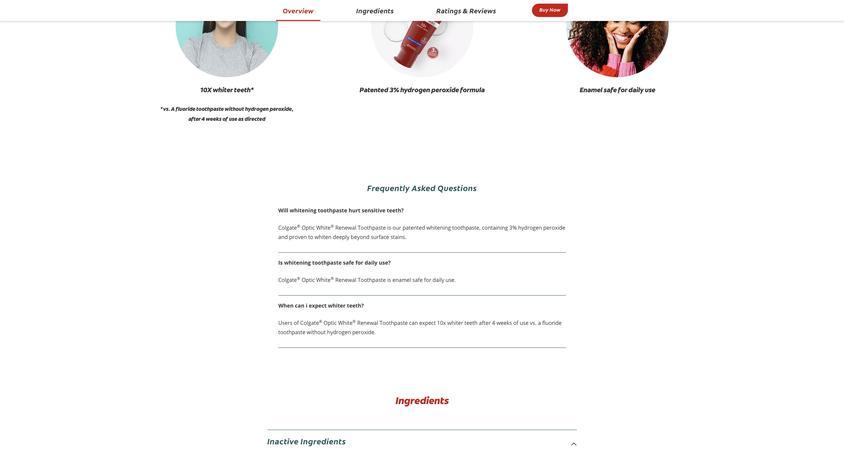 Task type: locate. For each thing, give the bounding box(es) containing it.
1 vertical spatial renewal
[[336, 276, 357, 284]]

expect for 10x
[[420, 319, 436, 327]]

expect
[[309, 302, 327, 309], [420, 319, 436, 327]]

is inside the 'colgate ® optic white ® renewal toothpaste is enamel safe for daily use.'
[[388, 276, 391, 284]]

of right users at the left of the page
[[294, 319, 299, 327]]

renewal down is whitening toothpaste safe for daily use?
[[336, 276, 357, 284]]

surface
[[371, 233, 389, 241]]

colgate down 'is'
[[279, 276, 297, 284]]

4
[[202, 115, 205, 122], [492, 319, 496, 327]]

and
[[279, 233, 288, 241]]

stains.
[[391, 233, 407, 241]]

1 vertical spatial use
[[229, 115, 237, 122]]

renewal up "peroxide."
[[358, 319, 379, 327]]

white up "peroxide."
[[338, 319, 353, 327]]

2 vertical spatial white
[[338, 319, 353, 327]]

toothpaste inside renewal toothpaste can expect 10x whiter teeth after 4 weeks of use vs. a fluoride toothpaste without hydrogen peroxide.
[[279, 329, 306, 336]]

whitening right 'is'
[[284, 259, 311, 266]]

without down the users of colgate ® optic white ®
[[307, 329, 326, 336]]

weeks
[[206, 115, 222, 122], [497, 319, 512, 327]]

toothpaste down whiten
[[312, 259, 342, 266]]

10x whiter teeth*
[[200, 85, 254, 94]]

use inside renewal toothpaste can expect 10x whiter teeth after 4 weeks of use vs. a fluoride toothpaste without hydrogen peroxide.
[[520, 319, 529, 327]]

2 vertical spatial optic
[[324, 319, 337, 327]]

2 horizontal spatial use
[[645, 85, 656, 94]]

whiter right 10x
[[213, 85, 233, 94]]

after
[[189, 115, 201, 122], [479, 319, 491, 327]]

1 horizontal spatial for
[[424, 276, 432, 284]]

1 vertical spatial white
[[316, 276, 331, 284]]

1 horizontal spatial without
[[307, 329, 326, 336]]

0 vertical spatial without
[[225, 105, 244, 112]]

whiter up the users of colgate ® optic white ®
[[328, 302, 346, 309]]

of left as
[[223, 115, 228, 122]]

1 vertical spatial ingredients
[[396, 394, 449, 407]]

1 horizontal spatial fluoride
[[543, 319, 562, 327]]

woman smiling showing white teeth image
[[176, 0, 278, 77]]

0 vertical spatial whiter
[[213, 85, 233, 94]]

1 horizontal spatial safe
[[413, 276, 423, 284]]

teeth? for when can i expect whiter teeth?
[[347, 302, 364, 309]]

0 vertical spatial after
[[189, 115, 201, 122]]

0 vertical spatial fluoride
[[176, 105, 195, 112]]

2 vertical spatial daily
[[433, 276, 445, 284]]

toothpaste down 10x
[[196, 105, 224, 112]]

1 vertical spatial whiter
[[328, 302, 346, 309]]

white inside colgate ® optic white ®
[[316, 224, 331, 231]]

without up as
[[225, 105, 244, 112]]

white for safe
[[316, 276, 331, 284]]

now
[[550, 6, 561, 13]]

0 vertical spatial whitening
[[290, 207, 317, 214]]

without
[[225, 105, 244, 112], [307, 329, 326, 336]]

0 horizontal spatial teeth?
[[347, 302, 364, 309]]

white for hurt
[[316, 224, 331, 231]]

1 vertical spatial toothpaste
[[358, 276, 386, 284]]

1 horizontal spatial daily
[[433, 276, 445, 284]]

safe inside the 'colgate ® optic white ® renewal toothpaste is enamel safe for daily use.'
[[413, 276, 423, 284]]

optic up 'to'
[[302, 224, 315, 231]]

peroxide.
[[353, 329, 376, 336]]

after for expect
[[479, 319, 491, 327]]

0 horizontal spatial expect
[[309, 302, 327, 309]]

0 vertical spatial peroxide
[[432, 85, 459, 94]]

colgate
[[279, 224, 297, 231], [279, 276, 297, 284], [300, 319, 319, 327]]

0 vertical spatial use
[[645, 85, 656, 94]]

0 vertical spatial renewal
[[336, 224, 357, 231]]

for inside the 'colgate ® optic white ® renewal toothpaste is enamel safe for daily use.'
[[424, 276, 432, 284]]

2 horizontal spatial for
[[619, 85, 628, 94]]

2 vertical spatial for
[[424, 276, 432, 284]]

0 horizontal spatial weeks
[[206, 115, 222, 122]]

1 vertical spatial whitening
[[427, 224, 451, 231]]

renewal inside the 'colgate ® optic white ® renewal toothpaste is enamel safe for daily use.'
[[336, 276, 357, 284]]

2 vertical spatial whitening
[[284, 259, 311, 266]]

optic
[[302, 224, 315, 231], [302, 276, 315, 284], [324, 319, 337, 327]]

1 is from the top
[[388, 224, 391, 231]]

colgate down i
[[300, 319, 319, 327]]

of inside *vs. a fluoride toothpaste without hydrogen peroxide, after 4 weeks of use as directed
[[223, 115, 228, 122]]

colgate inside the users of colgate ® optic white ®
[[300, 319, 319, 327]]

colgate up 'and'
[[279, 224, 297, 231]]

1 vertical spatial teeth?
[[347, 302, 364, 309]]

peroxide
[[432, 85, 459, 94], [544, 224, 566, 231]]

colgate inside colgate ® optic white ®
[[279, 224, 297, 231]]

as
[[238, 115, 244, 122]]

optic inside colgate ® optic white ®
[[302, 224, 315, 231]]

daily
[[629, 85, 644, 94], [365, 259, 378, 266], [433, 276, 445, 284]]

0 vertical spatial safe
[[604, 85, 617, 94]]

toothpaste left hurt
[[318, 207, 348, 214]]

can left "10x"
[[409, 319, 418, 327]]

1 horizontal spatial peroxide
[[544, 224, 566, 231]]

3%
[[390, 85, 399, 94], [510, 224, 517, 231]]

can
[[295, 302, 305, 309], [409, 319, 418, 327]]

2 vertical spatial whiter
[[448, 319, 464, 327]]

toothpaste down users at the left of the page
[[279, 329, 306, 336]]

2 horizontal spatial safe
[[604, 85, 617, 94]]

toothpaste inside renewal toothpaste can expect 10x whiter teeth after 4 weeks of use vs. a fluoride toothpaste without hydrogen peroxide.
[[380, 319, 408, 327]]

0 horizontal spatial fluoride
[[176, 105, 195, 112]]

white
[[316, 224, 331, 231], [316, 276, 331, 284], [338, 319, 353, 327]]

*vs. a fluoride toothpaste without hydrogen peroxide, after 4 weeks of use as directed
[[161, 105, 293, 122]]

0 horizontal spatial after
[[189, 115, 201, 122]]

weeks left vs. on the bottom of page
[[497, 319, 512, 327]]

1 vertical spatial 4
[[492, 319, 496, 327]]

1 horizontal spatial 4
[[492, 319, 496, 327]]

1 vertical spatial peroxide
[[544, 224, 566, 231]]

inactive
[[268, 436, 299, 446]]

colgate ® optic white ®
[[279, 223, 334, 231]]

renewal toothpaste can expect 10x whiter teeth after 4 weeks of use vs. a fluoride toothpaste without hydrogen peroxide.
[[279, 319, 562, 336]]

4 right teeth
[[492, 319, 496, 327]]

for
[[619, 85, 628, 94], [356, 259, 364, 266], [424, 276, 432, 284]]

overview button
[[276, 4, 321, 21]]

containing
[[482, 224, 508, 231]]

teeth
[[465, 319, 478, 327]]

use inside *vs. a fluoride toothpaste without hydrogen peroxide, after 4 weeks of use as directed
[[229, 115, 237, 122]]

0 horizontal spatial ingredients
[[301, 436, 346, 446]]

0 horizontal spatial can
[[295, 302, 305, 309]]

weeks inside *vs. a fluoride toothpaste without hydrogen peroxide, after 4 weeks of use as directed
[[206, 115, 222, 122]]

weeks inside renewal toothpaste can expect 10x whiter teeth after 4 weeks of use vs. a fluoride toothpaste without hydrogen peroxide.
[[497, 319, 512, 327]]

deeply
[[333, 233, 350, 241]]

1 vertical spatial can
[[409, 319, 418, 327]]

2 horizontal spatial of
[[514, 319, 519, 327]]

when can i expect whiter teeth?
[[279, 302, 364, 309]]

0 horizontal spatial peroxide
[[432, 85, 459, 94]]

2 vertical spatial safe
[[413, 276, 423, 284]]

1 vertical spatial after
[[479, 319, 491, 327]]

1 vertical spatial is
[[388, 276, 391, 284]]

is left our
[[388, 224, 391, 231]]

2 horizontal spatial ingredients
[[396, 394, 449, 407]]

renewal toothpaste is our patented whitening toothpaste, containing 3% hydrogen peroxide and proven to whiten deeply beyond surface stains.
[[279, 224, 566, 241]]

is left enamel
[[388, 276, 391, 284]]

3% inside renewal toothpaste is our patented whitening toothpaste, containing 3% hydrogen peroxide and proven to whiten deeply beyond surface stains.
[[510, 224, 517, 231]]

0 vertical spatial optic
[[302, 224, 315, 231]]

teeth?
[[387, 207, 404, 214], [347, 302, 364, 309]]

optic inside the 'colgate ® optic white ® renewal toothpaste is enamel safe for daily use.'
[[302, 276, 315, 284]]

1 vertical spatial safe
[[343, 259, 354, 266]]

teeth*
[[234, 85, 254, 94]]

ingredients
[[357, 6, 394, 15], [396, 394, 449, 407], [301, 436, 346, 446]]

for up the 'colgate ® optic white ® renewal toothpaste is enamel safe for daily use.'
[[356, 259, 364, 266]]

0 horizontal spatial without
[[225, 105, 244, 112]]

after inside renewal toothpaste can expect 10x whiter teeth after 4 weeks of use vs. a fluoride toothpaste without hydrogen peroxide.
[[479, 319, 491, 327]]

2 horizontal spatial whiter
[[448, 319, 464, 327]]

of inside renewal toothpaste can expect 10x whiter teeth after 4 weeks of use vs. a fluoride toothpaste without hydrogen peroxide.
[[514, 319, 519, 327]]

ratings & reviews
[[437, 6, 497, 15]]

expect right i
[[309, 302, 327, 309]]

1 vertical spatial optic
[[302, 276, 315, 284]]

1 vertical spatial daily
[[365, 259, 378, 266]]

optic up i
[[302, 276, 315, 284]]

safe
[[604, 85, 617, 94], [343, 259, 354, 266], [413, 276, 423, 284]]

ratings & reviews button
[[430, 4, 503, 18]]

2 vertical spatial renewal
[[358, 319, 379, 327]]

patented 3% hydrogen peroxide formula
[[360, 85, 485, 94]]

after inside *vs. a fluoride toothpaste without hydrogen peroxide, after 4 weeks of use as directed
[[189, 115, 201, 122]]

renewal inside renewal toothpaste can expect 10x whiter teeth after 4 weeks of use vs. a fluoride toothpaste without hydrogen peroxide.
[[358, 319, 379, 327]]

whiter right "10x"
[[448, 319, 464, 327]]

renewal inside renewal toothpaste is our patented whitening toothpaste, containing 3% hydrogen peroxide and proven to whiten deeply beyond surface stains.
[[336, 224, 357, 231]]

white up whiten
[[316, 224, 331, 231]]

colgate inside the 'colgate ® optic white ® renewal toothpaste is enamel safe for daily use.'
[[279, 276, 297, 284]]

is
[[279, 259, 283, 266]]

can left i
[[295, 302, 305, 309]]

1 vertical spatial colgate
[[279, 276, 297, 284]]

0 horizontal spatial for
[[356, 259, 364, 266]]

ingredients inside ingredients button
[[357, 6, 394, 15]]

0 horizontal spatial 3%
[[390, 85, 399, 94]]

white inside the 'colgate ® optic white ® renewal toothpaste is enamel safe for daily use.'
[[316, 276, 331, 284]]

2 vertical spatial colgate
[[300, 319, 319, 327]]

renewal up "deeply"
[[336, 224, 357, 231]]

daily inside the 'colgate ® optic white ® renewal toothpaste is enamel safe for daily use.'
[[433, 276, 445, 284]]

0 vertical spatial weeks
[[206, 115, 222, 122]]

for right enamel
[[619, 85, 628, 94]]

teeth? up our
[[387, 207, 404, 214]]

1 horizontal spatial expect
[[420, 319, 436, 327]]

whiten
[[315, 233, 332, 241]]

expect left "10x"
[[420, 319, 436, 327]]

without inside renewal toothpaste can expect 10x whiter teeth after 4 weeks of use vs. a fluoride toothpaste without hydrogen peroxide.
[[307, 329, 326, 336]]

vs.
[[530, 319, 537, 327]]

1 horizontal spatial after
[[479, 319, 491, 327]]

a
[[538, 319, 541, 327]]

0 horizontal spatial 4
[[202, 115, 205, 122]]

1 horizontal spatial can
[[409, 319, 418, 327]]

1 vertical spatial without
[[307, 329, 326, 336]]

1 vertical spatial fluoride
[[543, 319, 562, 327]]

1 horizontal spatial whiter
[[328, 302, 346, 309]]

whitening inside renewal toothpaste is our patented whitening toothpaste, containing 3% hydrogen peroxide and proven to whiten deeply beyond surface stains.
[[427, 224, 451, 231]]

expect inside renewal toothpaste can expect 10x whiter teeth after 4 weeks of use vs. a fluoride toothpaste without hydrogen peroxide.
[[420, 319, 436, 327]]

1 horizontal spatial weeks
[[497, 319, 512, 327]]

1 vertical spatial 3%
[[510, 224, 517, 231]]

hurt
[[349, 207, 361, 214]]

2 vertical spatial ingredients
[[301, 436, 346, 446]]

®
[[297, 223, 301, 229], [331, 223, 334, 229], [297, 276, 301, 281], [331, 276, 334, 281], [319, 319, 322, 324], [353, 319, 356, 324]]

toothpaste
[[196, 105, 224, 112], [318, 207, 348, 214], [312, 259, 342, 266], [279, 329, 306, 336]]

questions
[[438, 182, 477, 193]]

users
[[279, 319, 293, 327]]

use
[[645, 85, 656, 94], [229, 115, 237, 122], [520, 319, 529, 327]]

hydrogen
[[401, 85, 430, 94], [245, 105, 269, 112], [519, 224, 542, 231], [327, 329, 351, 336]]

1 horizontal spatial ingredients
[[357, 6, 394, 15]]

0 vertical spatial white
[[316, 224, 331, 231]]

of left vs. on the bottom of page
[[514, 319, 519, 327]]

white down is whitening toothpaste safe for daily use?
[[316, 276, 331, 284]]

use.
[[446, 276, 456, 284]]

0 vertical spatial daily
[[629, 85, 644, 94]]

when
[[279, 302, 294, 309]]

toothpaste,
[[453, 224, 481, 231]]

buy now button
[[532, 4, 568, 17]]

teeth? up "peroxide."
[[347, 302, 364, 309]]

2 is from the top
[[388, 276, 391, 284]]

4 down 10x
[[202, 115, 205, 122]]

fluoride
[[176, 105, 195, 112], [543, 319, 562, 327]]

4 inside *vs. a fluoride toothpaste without hydrogen peroxide, after 4 weeks of use as directed
[[202, 115, 205, 122]]

3% right containing
[[510, 224, 517, 231]]

1 horizontal spatial 3%
[[510, 224, 517, 231]]

enamel
[[580, 85, 603, 94]]

0 vertical spatial 3%
[[390, 85, 399, 94]]

toothpaste inside *vs. a fluoride toothpaste without hydrogen peroxide, after 4 weeks of use as directed
[[196, 105, 224, 112]]

3% right the patented
[[390, 85, 399, 94]]

1 vertical spatial expect
[[420, 319, 436, 327]]

whitening
[[290, 207, 317, 214], [427, 224, 451, 231], [284, 259, 311, 266]]

for left use.
[[424, 276, 432, 284]]

sensitive
[[362, 207, 386, 214]]

after down 10x
[[189, 115, 201, 122]]

0 horizontal spatial of
[[223, 115, 228, 122]]

renewal
[[336, 224, 357, 231], [336, 276, 357, 284], [358, 319, 379, 327]]

optic for will
[[302, 224, 315, 231]]

0 horizontal spatial use
[[229, 115, 237, 122]]

0 vertical spatial colgate
[[279, 224, 297, 231]]

optic down 'when can i expect whiter teeth?' on the bottom of page
[[324, 319, 337, 327]]

0 vertical spatial expect
[[309, 302, 327, 309]]

optic white toothpaste image
[[371, 0, 474, 77]]

peroxide inside renewal toothpaste is our patented whitening toothpaste, containing 3% hydrogen peroxide and proven to whiten deeply beyond surface stains.
[[544, 224, 566, 231]]

after right teeth
[[479, 319, 491, 327]]

0 vertical spatial teeth?
[[387, 207, 404, 214]]

2 vertical spatial use
[[520, 319, 529, 327]]

1 horizontal spatial of
[[294, 319, 299, 327]]

whitening up colgate ® optic white ®
[[290, 207, 317, 214]]

1 horizontal spatial use
[[520, 319, 529, 327]]

is
[[388, 224, 391, 231], [388, 276, 391, 284]]

2 vertical spatial toothpaste
[[380, 319, 408, 327]]

1 vertical spatial weeks
[[497, 319, 512, 327]]

whiter
[[213, 85, 233, 94], [328, 302, 346, 309], [448, 319, 464, 327]]

toothpaste inside renewal toothpaste is our patented whitening toothpaste, containing 3% hydrogen peroxide and proven to whiten deeply beyond surface stains.
[[358, 224, 386, 231]]

beyond
[[351, 233, 370, 241]]

of
[[223, 115, 228, 122], [294, 319, 299, 327], [514, 319, 519, 327]]

0 vertical spatial can
[[295, 302, 305, 309]]

0 vertical spatial 4
[[202, 115, 205, 122]]

whitening right patented
[[427, 224, 451, 231]]

4 inside renewal toothpaste can expect 10x whiter teeth after 4 weeks of use vs. a fluoride toothpaste without hydrogen peroxide.
[[492, 319, 496, 327]]

users of colgate ® optic white ®
[[279, 319, 356, 327]]

0 vertical spatial for
[[619, 85, 628, 94]]

4 for as
[[202, 115, 205, 122]]

whiter inside renewal toothpaste can expect 10x whiter teeth after 4 weeks of use vs. a fluoride toothpaste without hydrogen peroxide.
[[448, 319, 464, 327]]

0 vertical spatial toothpaste
[[358, 224, 386, 231]]

0 vertical spatial ingredients
[[357, 6, 394, 15]]

whitening for renewal toothpaste is enamel safe for daily use.
[[284, 259, 311, 266]]

weeks left as
[[206, 115, 222, 122]]

1 horizontal spatial teeth?
[[387, 207, 404, 214]]

0 vertical spatial is
[[388, 224, 391, 231]]

weeks for as
[[206, 115, 222, 122]]

toothpaste
[[358, 224, 386, 231], [358, 276, 386, 284], [380, 319, 408, 327]]

renewal for sensitive
[[336, 224, 357, 231]]



Task type: describe. For each thing, give the bounding box(es) containing it.
hydrogen inside renewal toothpaste is our patented whitening toothpaste, containing 3% hydrogen peroxide and proven to whiten deeply beyond surface stains.
[[519, 224, 542, 231]]

white inside the users of colgate ® optic white ®
[[338, 319, 353, 327]]

to
[[308, 233, 313, 241]]

after for toothpaste
[[189, 115, 201, 122]]

&
[[463, 6, 468, 15]]

of for *vs. a fluoride toothpaste without hydrogen peroxide, after 4 weeks of use as directed
[[223, 115, 228, 122]]

0 horizontal spatial whiter
[[213, 85, 233, 94]]

4 for vs.
[[492, 319, 496, 327]]

buy now
[[540, 6, 561, 13]]

of for renewal toothpaste can expect 10x whiter teeth after 4 weeks of use vs. a fluoride toothpaste without hydrogen peroxide.
[[514, 319, 519, 327]]

10x
[[200, 85, 212, 94]]

optic inside the users of colgate ® optic white ®
[[324, 319, 337, 327]]

of inside the users of colgate ® optic white ®
[[294, 319, 299, 327]]

fluoride inside *vs. a fluoride toothpaste without hydrogen peroxide, after 4 weeks of use as directed
[[176, 105, 195, 112]]

can inside renewal toothpaste can expect 10x whiter teeth after 4 weeks of use vs. a fluoride toothpaste without hydrogen peroxide.
[[409, 319, 418, 327]]

i
[[306, 302, 308, 309]]

reviews
[[470, 6, 497, 15]]

hydrogen inside renewal toothpaste can expect 10x whiter teeth after 4 weeks of use vs. a fluoride toothpaste without hydrogen peroxide.
[[327, 329, 351, 336]]

0 horizontal spatial daily
[[365, 259, 378, 266]]

will
[[279, 207, 289, 214]]

will whitening toothpaste hurt sensitive teeth?
[[279, 207, 404, 214]]

buy
[[540, 6, 549, 13]]

enamel
[[393, 276, 411, 284]]

renewal for whiter
[[358, 319, 379, 327]]

2 horizontal spatial daily
[[629, 85, 644, 94]]

ingredients button
[[350, 4, 401, 18]]

directed
[[245, 115, 266, 122]]

colgate for is
[[279, 276, 297, 284]]

asked
[[412, 182, 436, 193]]

use for renewal toothpaste can expect 10x whiter teeth after 4 weeks of use vs. a fluoride toothpaste without hydrogen peroxide.
[[520, 319, 529, 327]]

frequently asked questions
[[368, 182, 477, 193]]

inactive ingredients
[[268, 436, 346, 446]]

frequently
[[368, 182, 410, 193]]

patented
[[360, 85, 389, 94]]

use?
[[379, 259, 391, 266]]

peroxide,
[[270, 105, 293, 112]]

woman smiling image
[[567, 0, 669, 77]]

enamel safe for daily use
[[580, 85, 656, 94]]

weeks for vs.
[[497, 319, 512, 327]]

formula
[[461, 85, 485, 94]]

expect for whiter
[[309, 302, 327, 309]]

10x
[[437, 319, 446, 327]]

without inside *vs. a fluoride toothpaste without hydrogen peroxide, after 4 weeks of use as directed
[[225, 105, 244, 112]]

overview
[[283, 6, 314, 15]]

1 vertical spatial for
[[356, 259, 364, 266]]

colgate ® optic white ® renewal toothpaste is enamel safe for daily use.
[[279, 276, 456, 284]]

is whitening toothpaste safe for daily use?
[[279, 259, 391, 266]]

a
[[171, 105, 175, 112]]

our
[[393, 224, 401, 231]]

teeth? for will whitening toothpaste hurt sensitive teeth?
[[387, 207, 404, 214]]

is inside renewal toothpaste is our patented whitening toothpaste, containing 3% hydrogen peroxide and proven to whiten deeply beyond surface stains.
[[388, 224, 391, 231]]

*vs.
[[161, 105, 170, 112]]

colgate for will
[[279, 224, 297, 231]]

toothpaste for sensitive
[[358, 224, 386, 231]]

whitening for renewal toothpaste is our patented whitening toothpaste, containing 3% hydrogen peroxide and proven to whiten deeply beyond surface stains.
[[290, 207, 317, 214]]

toothpaste inside the 'colgate ® optic white ® renewal toothpaste is enamel safe for daily use.'
[[358, 276, 386, 284]]

patented
[[403, 224, 425, 231]]

inactive ingredients button
[[268, 436, 346, 446]]

hydrogen inside *vs. a fluoride toothpaste without hydrogen peroxide, after 4 weeks of use as directed
[[245, 105, 269, 112]]

proven
[[289, 233, 307, 241]]

optic for is
[[302, 276, 315, 284]]

use for *vs. a fluoride toothpaste without hydrogen peroxide, after 4 weeks of use as directed
[[229, 115, 237, 122]]

0 horizontal spatial safe
[[343, 259, 354, 266]]

ratings
[[437, 6, 462, 15]]

toothpaste for whiter
[[380, 319, 408, 327]]

fluoride inside renewal toothpaste can expect 10x whiter teeth after 4 weeks of use vs. a fluoride toothpaste without hydrogen peroxide.
[[543, 319, 562, 327]]



Task type: vqa. For each thing, say whether or not it's contained in the screenshot.
teeth?
yes



